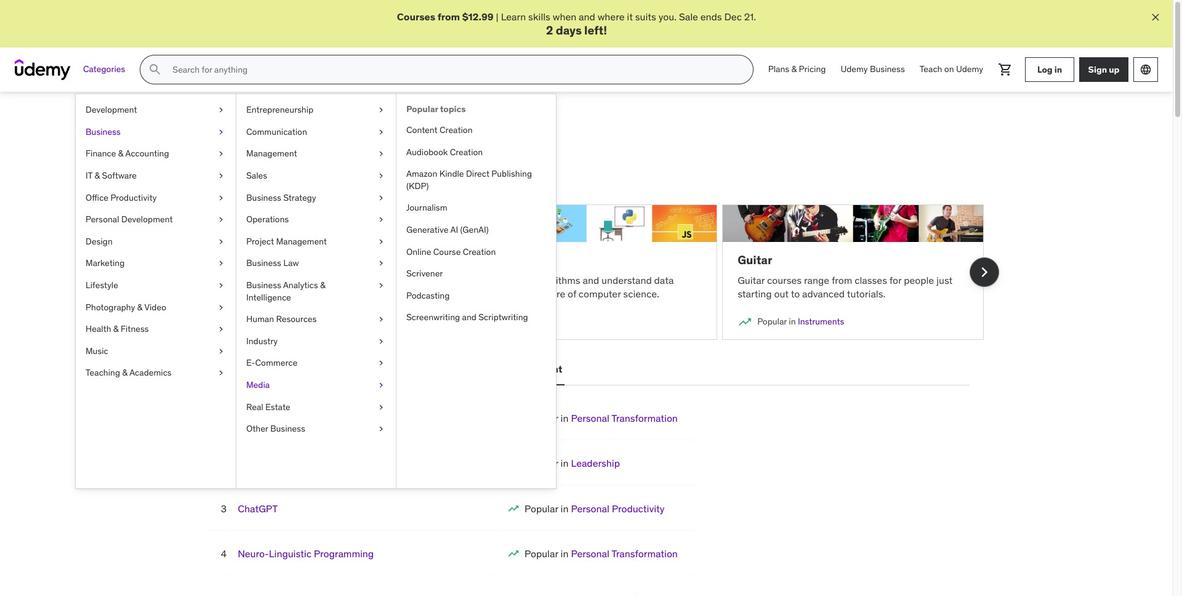 Task type: vqa. For each thing, say whether or not it's contained in the screenshot.
show more
no



Task type: locate. For each thing, give the bounding box(es) containing it.
xsmall image inside business strategy link
[[376, 192, 386, 204]]

popular topics
[[407, 104, 466, 115]]

0 horizontal spatial learn
[[189, 157, 214, 169]]

1 vertical spatial popular in image
[[508, 502, 520, 515]]

2 guitar from the top
[[738, 274, 765, 286]]

business
[[870, 64, 905, 75], [86, 126, 121, 137], [246, 192, 281, 203], [246, 258, 281, 269], [246, 280, 281, 291], [270, 423, 305, 434]]

courses
[[767, 274, 802, 286]]

1 vertical spatial from
[[832, 274, 853, 286]]

design inside button
[[351, 363, 384, 375]]

development inside the "personal development" 'link'
[[121, 214, 173, 225]]

strategy
[[283, 192, 316, 203]]

courses
[[397, 10, 436, 23]]

xsmall image for management
[[376, 148, 386, 160]]

xsmall image inside the music link
[[216, 345, 226, 357]]

out
[[775, 288, 789, 300]]

xsmall image for lifestyle
[[216, 280, 226, 292]]

0 horizontal spatial personal development
[[86, 214, 173, 225]]

to inside guitar courses range from classes for people just starting out to advanced tutorials.
[[791, 288, 800, 300]]

media element
[[396, 94, 556, 489]]

xsmall image inside the other business link
[[376, 423, 386, 435]]

operations
[[246, 214, 289, 225]]

1 vertical spatial guitar
[[738, 274, 765, 286]]

xsmall image inside project management link
[[376, 236, 386, 248]]

popular for personal transformation link corresponding to fourth cell
[[525, 548, 558, 560]]

& right health
[[113, 323, 119, 335]]

topics up content creation
[[440, 104, 466, 115]]

xsmall image inside the media link
[[376, 379, 386, 391]]

0 vertical spatial creation
[[440, 124, 473, 135]]

personal development down trending
[[456, 363, 563, 375]]

xsmall image for other business
[[376, 423, 386, 435]]

business for business strategy
[[246, 192, 281, 203]]

xsmall image for marketing
[[216, 258, 226, 270]]

1 horizontal spatial productivity
[[612, 502, 665, 515]]

personal development down office productivity
[[86, 214, 173, 225]]

amazon
[[407, 168, 437, 179]]

design down industry link
[[351, 363, 384, 375]]

programming
[[314, 548, 374, 560]]

xsmall image inside design link
[[216, 236, 226, 248]]

personal
[[86, 214, 119, 225], [456, 363, 498, 375], [571, 412, 610, 424], [571, 502, 610, 515], [571, 548, 610, 560]]

to up structures
[[498, 274, 507, 286]]

xsmall image inside the "personal development" 'link'
[[216, 214, 226, 226]]

and
[[579, 10, 595, 23], [251, 121, 279, 141], [583, 274, 599, 286], [462, 312, 477, 323]]

xsmall image inside photography & video link
[[216, 302, 226, 314]]

0 vertical spatial personal development
[[86, 214, 173, 225]]

personal down trending topic image at the bottom left of page
[[456, 363, 498, 375]]

neuro-linguistic programming
[[238, 548, 374, 560]]

xsmall image for business
[[216, 126, 226, 138]]

0 horizontal spatial design
[[86, 236, 113, 247]]

finance & accounting link
[[76, 143, 236, 165]]

2 personal transformation link from the top
[[571, 548, 678, 560]]

1 horizontal spatial from
[[438, 10, 460, 23]]

xsmall image for photography & video
[[216, 302, 226, 314]]

personal down office
[[86, 214, 119, 225]]

learning
[[254, 253, 303, 267]]

design for design link
[[86, 236, 113, 247]]

personal inside 'link'
[[86, 214, 119, 225]]

popular in image for popular in personal transformation
[[508, 548, 520, 560]]

choose a language image
[[1140, 64, 1152, 76]]

& left teach in the left of the page
[[320, 280, 326, 291]]

to up the podcasting
[[426, 274, 435, 286]]

design for design button
[[351, 363, 384, 375]]

skills left the direct
[[443, 157, 465, 169]]

guitar for guitar
[[738, 253, 773, 267]]

& right "teaching"
[[122, 367, 128, 378]]

creation up the audiobook creation
[[440, 124, 473, 135]]

xsmall image inside management 'link'
[[376, 148, 386, 160]]

personal transformation link down personal productivity link
[[571, 548, 678, 560]]

popular in image
[[204, 315, 219, 330], [508, 502, 520, 515], [508, 548, 520, 560]]

personal up leadership
[[571, 412, 610, 424]]

probability
[[269, 274, 315, 286]]

and down entrepreneurship
[[251, 121, 279, 141]]

guitar inside guitar courses range from classes for people just starting out to advanced tutorials.
[[738, 274, 765, 286]]

udemy right the on
[[956, 64, 984, 75]]

trending
[[491, 316, 524, 327]]

machine
[[204, 253, 251, 267]]

xsmall image for it & software
[[216, 170, 226, 182]]

1 vertical spatial design
[[351, 363, 384, 375]]

0 horizontal spatial productivity
[[110, 192, 157, 203]]

0 vertical spatial skills
[[529, 10, 551, 23]]

computers
[[356, 274, 403, 286]]

xsmall image inside lifestyle link
[[216, 280, 226, 292]]

development inside personal development button
[[500, 363, 563, 375]]

2 vertical spatial from
[[229, 288, 249, 300]]

development down office productivity link
[[121, 214, 173, 225]]

scrivener link
[[397, 263, 556, 285]]

3 cell from the top
[[525, 502, 665, 515]]

you.
[[659, 10, 677, 23]]

existing
[[407, 157, 441, 169]]

communication
[[246, 126, 307, 137]]

content creation
[[407, 124, 473, 135]]

xsmall image inside the real estate link
[[376, 401, 386, 413]]

& right data
[[285, 316, 290, 327]]

popular in personal transformation down popular in personal productivity
[[525, 548, 678, 560]]

analytics down "law"
[[283, 280, 318, 291]]

1 personal transformation link from the top
[[571, 412, 678, 424]]

creation down generative ai  (genai) link
[[463, 246, 496, 257]]

1 vertical spatial productivity
[[612, 502, 665, 515]]

1 guitar from the top
[[738, 253, 773, 267]]

xsmall image inside teaching & academics link
[[216, 367, 226, 379]]

transformation
[[612, 412, 678, 424], [612, 548, 678, 560]]

from inside use statistical probability to teach computers how to learn from data.
[[229, 288, 249, 300]]

xsmall image inside "human resources" link
[[376, 314, 386, 326]]

2 popular in personal transformation from the top
[[525, 548, 678, 560]]

xsmall image for project management
[[376, 236, 386, 248]]

design up 'marketing'
[[86, 236, 113, 247]]

1 vertical spatial analytics
[[292, 316, 327, 327]]

skills inside courses from $12.99 | learn skills when and where it suits you. sale ends dec 21. 2 days left!
[[529, 10, 551, 23]]

skills up 2
[[529, 10, 551, 23]]

journalism
[[407, 202, 448, 213]]

2 vertical spatial creation
[[463, 246, 496, 257]]

xsmall image for real estate
[[376, 401, 386, 413]]

1 vertical spatial personal transformation link
[[571, 548, 678, 560]]

& right plans
[[792, 64, 797, 75]]

creation down content creation link
[[450, 146, 483, 157]]

audiobook creation link
[[397, 141, 556, 163]]

xsmall image inside business law link
[[376, 258, 386, 270]]

xsmall image for design
[[216, 236, 226, 248]]

design
[[86, 236, 113, 247], [351, 363, 384, 375]]

other
[[246, 423, 268, 434]]

in left leadership
[[561, 457, 569, 470]]

& right 'finance'
[[118, 148, 123, 159]]

1 horizontal spatial personal development
[[456, 363, 563, 375]]

xsmall image for development
[[216, 104, 226, 116]]

xsmall image inside marketing 'link'
[[216, 258, 226, 270]]

popular inside media 'element'
[[407, 104, 438, 115]]

personal for fourth cell
[[571, 548, 610, 560]]

topics up "improve"
[[349, 121, 394, 141]]

to
[[317, 274, 326, 286], [426, 274, 435, 286], [498, 274, 507, 286], [791, 288, 800, 300]]

learn up structures
[[471, 274, 496, 286]]

plans & pricing link
[[761, 55, 834, 84]]

1 vertical spatial creation
[[450, 146, 483, 157]]

industry link
[[237, 331, 396, 353]]

0 vertical spatial popular in personal transformation
[[525, 412, 678, 424]]

from down statistical
[[229, 288, 249, 300]]

udemy right the pricing
[[841, 64, 868, 75]]

life coach training link
[[238, 412, 322, 424]]

learn
[[204, 288, 226, 300]]

1 vertical spatial management
[[276, 236, 327, 247]]

sign
[[1089, 64, 1108, 75]]

journalism link
[[397, 197, 556, 219]]

content
[[407, 124, 438, 135]]

1 vertical spatial topics
[[349, 121, 394, 141]]

xsmall image inside "health & fitness" link
[[216, 323, 226, 336]]

and down "podcasting" link
[[462, 312, 477, 323]]

from inside courses from $12.99 | learn skills when and where it suits you. sale ends dec 21. 2 days left!
[[438, 10, 460, 23]]

xsmall image inside business link
[[216, 126, 226, 138]]

0 vertical spatial learn
[[501, 10, 526, 23]]

audiobook
[[407, 146, 448, 157]]

improve
[[348, 157, 383, 169]]

0 vertical spatial design
[[86, 236, 113, 247]]

it & software link
[[76, 165, 236, 187]]

xsmall image inside the "e-commerce" link
[[376, 357, 386, 369]]

office productivity
[[86, 192, 157, 203]]

in left data
[[255, 316, 262, 327]]

1 vertical spatial personal development
[[456, 363, 563, 375]]

of
[[568, 288, 577, 300]]

1 vertical spatial learn
[[189, 157, 214, 169]]

xsmall image for industry
[[376, 336, 386, 348]]

learn something completely new or improve your existing skills
[[189, 157, 465, 169]]

learn to build algorithms and understand data structures at the core of computer science.
[[471, 274, 674, 300]]

2 vertical spatial popular in image
[[508, 548, 520, 560]]

management down communication
[[246, 148, 297, 159]]

0 vertical spatial management
[[246, 148, 297, 159]]

cell
[[525, 412, 678, 424], [525, 457, 620, 470], [525, 502, 665, 515], [525, 548, 678, 560], [525, 593, 678, 596]]

in
[[1055, 64, 1063, 75], [255, 316, 262, 327], [789, 316, 796, 327], [561, 412, 569, 424], [561, 457, 569, 470], [561, 502, 569, 515], [561, 548, 569, 560]]

personal down popular in personal productivity
[[571, 548, 610, 560]]

learn for algorithms
[[471, 274, 496, 286]]

up
[[1109, 64, 1120, 75]]

0 vertical spatial from
[[438, 10, 460, 23]]

finance & accounting
[[86, 148, 169, 159]]

0 vertical spatial analytics
[[283, 280, 318, 291]]

e-
[[246, 357, 255, 369]]

to right 'out'
[[791, 288, 800, 300]]

xsmall image inside the business analytics & intelligence link
[[376, 280, 386, 292]]

personal development inside 'link'
[[86, 214, 173, 225]]

popular in instruments
[[758, 316, 845, 327]]

personal for 3rd cell from the top
[[571, 502, 610, 515]]

and up left!
[[579, 10, 595, 23]]

build
[[510, 274, 531, 286]]

4 cell from the top
[[525, 548, 678, 560]]

1 horizontal spatial topics
[[440, 104, 466, 115]]

creation for audiobook creation
[[450, 146, 483, 157]]

xsmall image
[[376, 104, 386, 116], [216, 126, 226, 138], [216, 148, 226, 160], [376, 148, 386, 160], [216, 192, 226, 204], [376, 192, 386, 204], [216, 214, 226, 226], [376, 214, 386, 226], [216, 258, 226, 270], [376, 258, 386, 270], [216, 280, 226, 292], [376, 280, 386, 292], [216, 302, 226, 314], [376, 314, 386, 326], [376, 336, 386, 348], [216, 345, 226, 357], [216, 367, 226, 379], [376, 379, 386, 391], [376, 401, 386, 413], [376, 423, 386, 435]]

training
[[287, 412, 322, 424]]

and up computer
[[583, 274, 599, 286]]

popular for personal transformation link associated with first cell
[[525, 412, 558, 424]]

2 vertical spatial learn
[[471, 274, 496, 286]]

popular for instruments link
[[758, 316, 787, 327]]

personal transformation link up leadership "link"
[[571, 412, 678, 424]]

xsmall image inside industry link
[[376, 336, 386, 348]]

and inside learn to build algorithms and understand data structures at the core of computer science.
[[583, 274, 599, 286]]

1 vertical spatial skills
[[443, 157, 465, 169]]

1 vertical spatial popular in personal transformation
[[525, 548, 678, 560]]

range
[[804, 274, 830, 286]]

on
[[945, 64, 954, 75]]

xsmall image inside communication link
[[376, 126, 386, 138]]

human resources
[[246, 314, 317, 325]]

development inside development button
[[274, 363, 336, 375]]

people
[[904, 274, 934, 286]]

3
[[221, 502, 227, 515]]

1 transformation from the top
[[612, 412, 678, 424]]

xsmall image inside office productivity link
[[216, 192, 226, 204]]

xsmall image for e-commerce
[[376, 357, 386, 369]]

personal for first cell
[[571, 412, 610, 424]]

submit search image
[[148, 62, 163, 77]]

in down the popular in leadership
[[561, 502, 569, 515]]

topics inside media 'element'
[[440, 104, 466, 115]]

0 vertical spatial popular in image
[[204, 315, 219, 330]]

development down "topic" at the left bottom of the page
[[500, 363, 563, 375]]

xsmall image inside entrepreneurship link
[[376, 104, 386, 116]]

teaching & academics link
[[76, 362, 236, 384]]

xsmall image inside finance & accounting link
[[216, 148, 226, 160]]

xsmall image for human resources
[[376, 314, 386, 326]]

popular in personal transformation for first cell
[[525, 412, 678, 424]]

& left video
[[137, 302, 143, 313]]

1 horizontal spatial learn
[[471, 274, 496, 286]]

fitness
[[121, 323, 149, 335]]

popular in personal transformation up leadership
[[525, 412, 678, 424]]

advanced
[[803, 288, 845, 300]]

business inside business analytics & intelligence
[[246, 280, 281, 291]]

0 vertical spatial guitar
[[738, 253, 773, 267]]

xsmall image
[[216, 104, 226, 116], [376, 126, 386, 138], [216, 170, 226, 182], [376, 170, 386, 182], [216, 236, 226, 248], [376, 236, 386, 248], [216, 323, 226, 336], [376, 357, 386, 369]]

lifestyle
[[86, 280, 118, 291]]

0 vertical spatial topics
[[440, 104, 466, 115]]

shopping cart with 0 items image
[[998, 62, 1013, 77]]

from left $12.99
[[438, 10, 460, 23]]

xsmall image inside sales link
[[376, 170, 386, 182]]

business for business
[[86, 126, 121, 137]]

& inside carousel element
[[285, 316, 290, 327]]

learn inside learn to build algorithms and understand data structures at the core of computer science.
[[471, 274, 496, 286]]

plans & pricing
[[768, 64, 826, 75]]

entrepreneurship link
[[237, 99, 396, 121]]

your
[[385, 157, 404, 169]]

computer
[[579, 288, 621, 300]]

in down popular in personal productivity
[[561, 548, 569, 560]]

guitar courses range from classes for people just starting out to advanced tutorials.
[[738, 274, 953, 300]]

1 vertical spatial transformation
[[612, 548, 678, 560]]

sales link
[[237, 165, 396, 187]]

topic
[[526, 316, 546, 327]]

ai
[[451, 224, 458, 235]]

personal down leadership
[[571, 502, 610, 515]]

in left instruments
[[789, 316, 796, 327]]

to left teach in the left of the page
[[317, 274, 326, 286]]

popular in image inside carousel element
[[204, 315, 219, 330]]

xsmall image inside it & software link
[[216, 170, 226, 182]]

pricing
[[799, 64, 826, 75]]

1 popular in personal transformation from the top
[[525, 412, 678, 424]]

generative ai  (genai) link
[[397, 219, 556, 241]]

teach
[[920, 64, 943, 75]]

scrivener
[[407, 268, 443, 279]]

popular in personal productivity
[[525, 502, 665, 515]]

& for accounting
[[118, 148, 123, 159]]

sales
[[246, 170, 267, 181]]

0 horizontal spatial from
[[229, 288, 249, 300]]

2 horizontal spatial learn
[[501, 10, 526, 23]]

& right it
[[95, 170, 100, 181]]

0 vertical spatial productivity
[[110, 192, 157, 203]]

life coach training
[[238, 412, 322, 424]]

1 horizontal spatial skills
[[529, 10, 551, 23]]

0 vertical spatial transformation
[[612, 412, 678, 424]]

development down categories dropdown button
[[86, 104, 137, 115]]

ends
[[701, 10, 722, 23]]

learn left something
[[189, 157, 214, 169]]

use statistical probability to teach computers how to learn from data.
[[204, 274, 435, 300]]

1 horizontal spatial design
[[351, 363, 384, 375]]

management up "law"
[[276, 236, 327, 247]]

0 vertical spatial personal transformation link
[[571, 412, 678, 424]]

xsmall image for health & fitness
[[216, 323, 226, 336]]

0 horizontal spatial skills
[[443, 157, 465, 169]]

0 horizontal spatial udemy
[[841, 64, 868, 75]]

instruments
[[798, 316, 845, 327]]

2 transformation from the top
[[612, 548, 678, 560]]

from up advanced
[[832, 274, 853, 286]]

popular for leadership "link"
[[525, 457, 558, 470]]

1 horizontal spatial udemy
[[956, 64, 984, 75]]

2 horizontal spatial from
[[832, 274, 853, 286]]

neuro-
[[238, 548, 269, 560]]

analytics up industry link
[[292, 316, 327, 327]]

personal development inside button
[[456, 363, 563, 375]]

health & fitness
[[86, 323, 149, 335]]

development button
[[271, 355, 339, 384]]

xsmall image inside operations link
[[376, 214, 386, 226]]

xsmall image inside the development link
[[216, 104, 226, 116]]

development down industry link
[[274, 363, 336, 375]]

learn right |
[[501, 10, 526, 23]]



Task type: describe. For each thing, give the bounding box(es) containing it.
guitar for guitar courses range from classes for people just starting out to advanced tutorials.
[[738, 274, 765, 286]]

linguistic
[[269, 548, 312, 560]]

law
[[283, 258, 299, 269]]

& inside business analytics & intelligence
[[320, 280, 326, 291]]

bestselling button
[[204, 355, 261, 384]]

human resources link
[[237, 309, 396, 331]]

health & fitness link
[[76, 319, 236, 340]]

transformation for personal transformation link corresponding to fourth cell
[[612, 548, 678, 560]]

days
[[556, 23, 582, 38]]

(kdp)
[[407, 180, 429, 191]]

categories button
[[76, 55, 133, 84]]

where
[[598, 10, 625, 23]]

udemy image
[[15, 59, 71, 80]]

xsmall image for office productivity
[[216, 192, 226, 204]]

dec
[[725, 10, 742, 23]]

xsmall image for business law
[[376, 258, 386, 270]]

course
[[433, 246, 461, 257]]

to inside learn to build algorithms and understand data structures at the core of computer science.
[[498, 274, 507, 286]]

popular and trending topics
[[189, 121, 394, 141]]

management inside project management link
[[276, 236, 327, 247]]

business analytics & intelligence
[[246, 280, 326, 303]]

communication link
[[237, 121, 396, 143]]

the
[[529, 288, 544, 300]]

sign up link
[[1080, 57, 1129, 82]]

& for pricing
[[792, 64, 797, 75]]

log in
[[1038, 64, 1063, 75]]

log
[[1038, 64, 1053, 75]]

personal development for the "personal development" 'link'
[[86, 214, 173, 225]]

trending topic
[[491, 316, 546, 327]]

leadership link
[[571, 457, 620, 470]]

close image
[[1150, 11, 1162, 23]]

project
[[246, 236, 274, 247]]

marketing
[[86, 258, 125, 269]]

generative ai  (genai)
[[407, 224, 489, 235]]

personal development for personal development button
[[456, 363, 563, 375]]

teach on udemy
[[920, 64, 984, 75]]

xsmall image for business analytics & intelligence
[[376, 280, 386, 292]]

personal inside button
[[456, 363, 498, 375]]

business law
[[246, 258, 299, 269]]

xsmall image for operations
[[376, 214, 386, 226]]

xsmall image for communication
[[376, 126, 386, 138]]

how
[[405, 274, 423, 286]]

trending topic image
[[471, 315, 486, 330]]

real
[[246, 401, 263, 412]]

just
[[937, 274, 953, 286]]

popular in personal transformation for fourth cell
[[525, 548, 678, 560]]

4
[[221, 548, 227, 560]]

1 udemy from the left
[[841, 64, 868, 75]]

|
[[496, 10, 499, 23]]

xsmall image for entrepreneurship
[[376, 104, 386, 116]]

learn for popular and trending topics
[[189, 157, 214, 169]]

classes
[[855, 274, 888, 286]]

& for video
[[137, 302, 143, 313]]

trending
[[282, 121, 346, 141]]

1 cell from the top
[[525, 412, 678, 424]]

analytics inside carousel element
[[292, 316, 327, 327]]

scriptwriting
[[479, 312, 528, 323]]

sale
[[679, 10, 698, 23]]

statistical
[[224, 274, 266, 286]]

popular for personal productivity link
[[525, 502, 558, 515]]

popular for the data & analytics link
[[224, 316, 253, 327]]

xsmall image for business strategy
[[376, 192, 386, 204]]

& for software
[[95, 170, 100, 181]]

personal transformation link for first cell
[[571, 412, 678, 424]]

next image
[[975, 262, 994, 282]]

and inside courses from $12.99 | learn skills when and where it suits you. sale ends dec 21. 2 days left!
[[579, 10, 595, 23]]

Search for anything text field
[[170, 59, 738, 80]]

business analytics & intelligence link
[[237, 275, 396, 309]]

and inside media 'element'
[[462, 312, 477, 323]]

bestselling
[[206, 363, 259, 375]]

categories
[[83, 64, 125, 75]]

udemy business
[[841, 64, 905, 75]]

teach
[[329, 274, 353, 286]]

music
[[86, 345, 108, 356]]

data
[[264, 316, 283, 327]]

21.
[[744, 10, 756, 23]]

& for fitness
[[113, 323, 119, 335]]

sign up
[[1089, 64, 1120, 75]]

popular in image for popular in data & analytics
[[204, 315, 219, 330]]

xsmall image for sales
[[376, 170, 386, 182]]

learn inside courses from $12.99 | learn skills when and where it suits you. sale ends dec 21. 2 days left!
[[501, 10, 526, 23]]

project management
[[246, 236, 327, 247]]

5 cell from the top
[[525, 593, 678, 596]]

personal transformation link for fourth cell
[[571, 548, 678, 560]]

health
[[86, 323, 111, 335]]

real estate link
[[237, 396, 396, 418]]

entrepreneurship
[[246, 104, 314, 115]]

udemy business link
[[834, 55, 913, 84]]

audiobook creation
[[407, 146, 483, 157]]

photography & video link
[[76, 297, 236, 319]]

operations link
[[237, 209, 396, 231]]

transformation for personal transformation link associated with first cell
[[612, 412, 678, 424]]

management inside management 'link'
[[246, 148, 297, 159]]

e-commerce
[[246, 357, 298, 369]]

0 horizontal spatial topics
[[349, 121, 394, 141]]

algorithms
[[534, 274, 581, 286]]

in up the popular in leadership
[[561, 412, 569, 424]]

starting
[[738, 288, 772, 300]]

or
[[336, 157, 345, 169]]

xsmall image for personal development
[[216, 214, 226, 226]]

creation for content creation
[[440, 124, 473, 135]]

2 cell from the top
[[525, 457, 620, 470]]

development inside the development link
[[86, 104, 137, 115]]

business for business law
[[246, 258, 281, 269]]

publishing
[[492, 168, 532, 179]]

online course creation
[[407, 246, 496, 257]]

tutorials.
[[847, 288, 886, 300]]

screenwriting and scriptwriting link
[[397, 307, 556, 329]]

xsmall image for music
[[216, 345, 226, 357]]

intelligence
[[246, 292, 291, 303]]

xsmall image for teaching & academics
[[216, 367, 226, 379]]

popular in image for popular in personal productivity
[[508, 502, 520, 515]]

online course creation link
[[397, 241, 556, 263]]

2 udemy from the left
[[956, 64, 984, 75]]

human
[[246, 314, 274, 325]]

video
[[144, 302, 166, 313]]

business for business analytics & intelligence
[[246, 280, 281, 291]]

music link
[[76, 340, 236, 362]]

analytics inside business analytics & intelligence
[[283, 280, 318, 291]]

e-commerce link
[[237, 353, 396, 374]]

data
[[654, 274, 674, 286]]

xsmall image for media
[[376, 379, 386, 391]]

popular in image
[[738, 315, 753, 330]]

leadership
[[571, 457, 620, 470]]

podcasting link
[[397, 285, 556, 307]]

teaching
[[86, 367, 120, 378]]

2
[[546, 23, 553, 38]]

xsmall image for finance & accounting
[[216, 148, 226, 160]]

in right log
[[1055, 64, 1063, 75]]

when
[[553, 10, 577, 23]]

software
[[102, 170, 137, 181]]

amazon kindle direct publishing (kdp) link
[[397, 163, 556, 197]]

from inside guitar courses range from classes for people just starting out to advanced tutorials.
[[832, 274, 853, 286]]

content creation link
[[397, 119, 556, 141]]

chatgpt
[[238, 502, 278, 515]]

business link
[[76, 121, 236, 143]]

photography
[[86, 302, 135, 313]]

carousel element
[[189, 190, 999, 355]]

estate
[[265, 401, 290, 412]]

& for academics
[[122, 367, 128, 378]]



